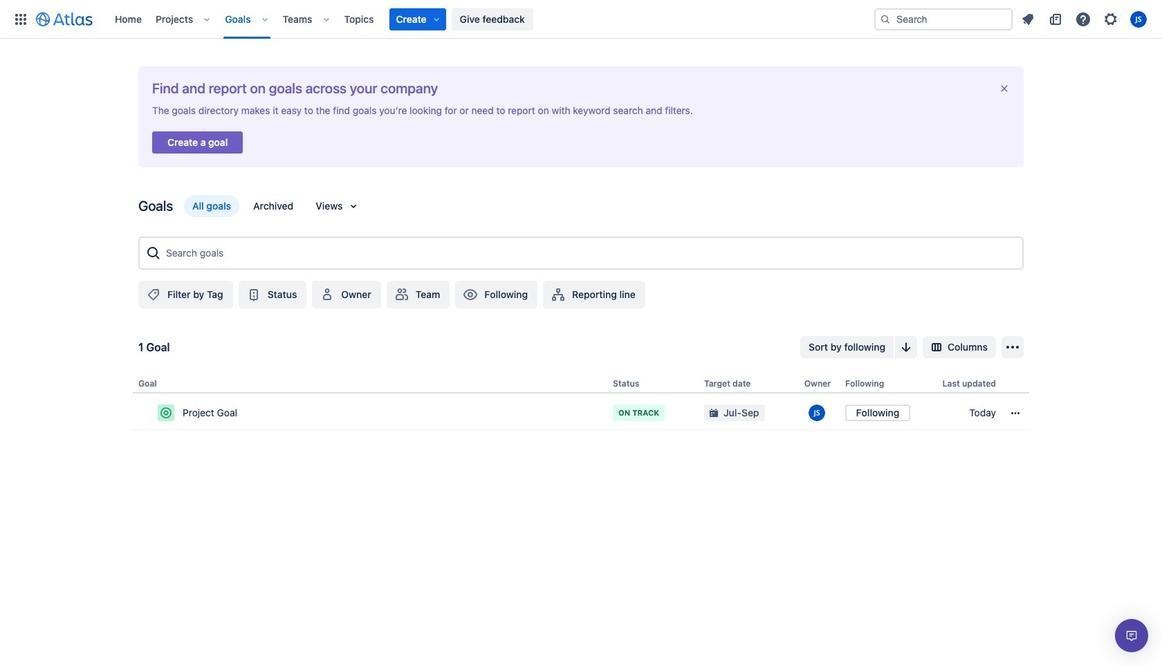 Task type: locate. For each thing, give the bounding box(es) containing it.
label image
[[145, 286, 162, 303]]

account image
[[1130, 11, 1147, 27]]

settings image
[[1103, 11, 1119, 27]]

banner
[[0, 0, 1162, 39]]

status image
[[245, 286, 262, 303]]

project goal image
[[161, 408, 172, 419]]

top element
[[8, 0, 874, 38]]

Search field
[[874, 8, 1013, 30]]

notifications image
[[1020, 11, 1036, 27]]

Search goals field
[[162, 241, 1017, 266]]

help image
[[1075, 11, 1092, 27]]



Task type: vqa. For each thing, say whether or not it's contained in the screenshot.
list item to the left
no



Task type: describe. For each thing, give the bounding box(es) containing it.
close banner image
[[999, 83, 1010, 94]]

switch to... image
[[12, 11, 29, 27]]

search image
[[880, 13, 891, 25]]

reverse sort order image
[[898, 339, 915, 356]]

search goals image
[[145, 245, 162, 262]]

following image
[[462, 286, 479, 303]]



